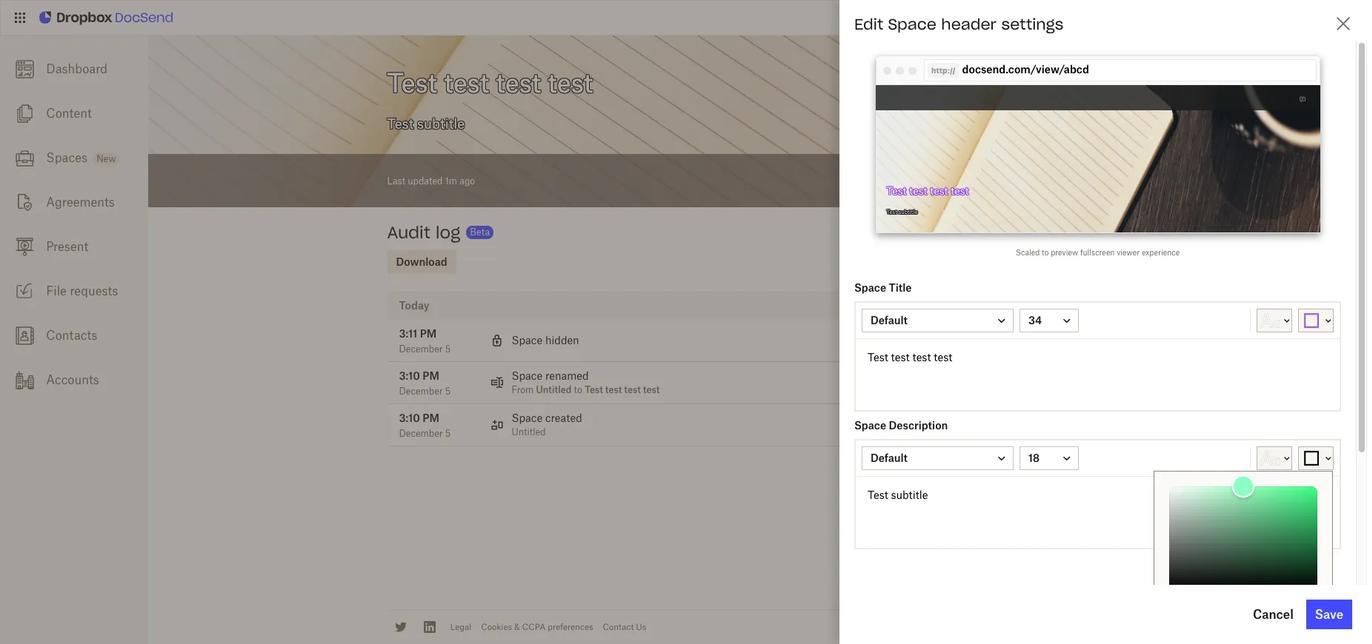Task type: locate. For each thing, give the bounding box(es) containing it.
download button
[[387, 250, 456, 274]]

pm
[[420, 327, 437, 340], [423, 370, 439, 382], [423, 412, 439, 425]]

hidden
[[545, 334, 579, 347]]

agreements link
[[0, 180, 148, 225]]

default button inside space title element
[[862, 309, 1014, 333]]

1 horizontal spatial to
[[1042, 248, 1049, 257]]

default button down title
[[862, 309, 1014, 333]]

0 horizontal spatial to
[[574, 385, 582, 396]]

edit space header settings
[[854, 15, 1063, 33]]

james
[[920, 327, 950, 340], [920, 412, 950, 425]]

3:10 for space created
[[399, 412, 420, 425]]

1 james.peterson1902@gmail.com from the top
[[920, 342, 1058, 353]]

james.peterson1902@gmail.com up 18
[[920, 427, 1058, 438]]

1 default from the top
[[871, 314, 908, 327]]

&
[[514, 622, 520, 633]]

2 james from the top
[[920, 412, 950, 425]]

settings
[[1001, 15, 1063, 33]]

december inside 3:11 pm december 5
[[399, 344, 443, 355]]

close image
[[1334, 15, 1352, 33]]

2 peterson from the top
[[953, 412, 996, 425]]

2 james.peterson1902@gmail.com from the top
[[920, 427, 1058, 438]]

pm for space created
[[423, 412, 439, 425]]

0 vertical spatial james.peterson1902@gmail.com
[[920, 342, 1058, 353]]

last
[[387, 175, 405, 186]]

0 vertical spatial 3:10
[[399, 370, 420, 382]]

1 vertical spatial james
[[920, 412, 950, 425]]

space up from
[[512, 370, 542, 382]]

to
[[1042, 248, 1049, 257], [574, 385, 582, 396]]

1 3:10 from the top
[[399, 370, 420, 382]]

1 vertical spatial peterson
[[953, 412, 996, 425]]

1 vertical spatial untitled
[[512, 427, 546, 438]]

1 vertical spatial 3:10 pm december 5
[[399, 412, 451, 439]]

3:10 pm december 5 for space created
[[399, 412, 451, 439]]

untitled down renamed
[[536, 385, 572, 396]]

1 james from the top
[[920, 327, 950, 340]]

to down renamed
[[574, 385, 582, 396]]

test left subtitle
[[887, 209, 897, 216]]

0 vertical spatial default
[[871, 314, 908, 327]]

default
[[871, 314, 908, 327], [871, 452, 908, 465]]

2 default from the top
[[871, 452, 908, 465]]

untitled inside space renamed from untitled to test test test test
[[536, 385, 572, 396]]

last updated 1m ago
[[387, 175, 475, 186]]

sidebar ndas image
[[15, 193, 34, 212]]

space
[[888, 15, 937, 33], [854, 282, 886, 294], [512, 334, 542, 347], [512, 370, 542, 382], [512, 412, 542, 425], [854, 419, 886, 432]]

space created untitled
[[512, 412, 582, 438]]

1 vertical spatial default button
[[862, 447, 1014, 470]]

3 5 from the top
[[445, 428, 451, 439]]

to right scaled
[[1042, 248, 1049, 257]]

0 vertical spatial default button
[[862, 309, 1014, 333]]

1m
[[445, 175, 457, 186]]

space left description
[[854, 419, 886, 432]]

test
[[909, 184, 927, 197], [930, 184, 948, 197], [951, 184, 969, 197], [605, 385, 622, 396], [624, 385, 641, 396], [643, 385, 660, 396]]

3:10 pm december 5 for space renamed
[[399, 370, 451, 397]]

space title
[[854, 282, 912, 294]]

james peterson james.peterson1902@gmail.com for 3:11 pm
[[920, 327, 1058, 353]]

2 december from the top
[[399, 386, 443, 397]]

3:10
[[399, 370, 420, 382], [399, 412, 420, 425]]

space inside space renamed from untitled to test test test test
[[512, 370, 542, 382]]

december
[[399, 344, 443, 355], [399, 386, 443, 397], [399, 428, 443, 439]]

created
[[545, 412, 582, 425]]

default button
[[862, 309, 1014, 333], [862, 447, 1014, 470]]

1 vertical spatial test
[[887, 209, 897, 216]]

space hidden
[[512, 334, 579, 347]]

0 vertical spatial james
[[920, 327, 950, 340]]

contact us link
[[603, 622, 646, 633]]

2 3:10 pm december 5 from the top
[[399, 412, 451, 439]]

to inside space renamed from untitled to test test test test
[[574, 385, 582, 396]]

space for space description
[[854, 419, 886, 432]]

default for title
[[871, 314, 908, 327]]

color image
[[1232, 475, 1255, 498]]

pm inside 3:11 pm december 5
[[420, 327, 437, 340]]

test test test test
[[887, 184, 969, 197]]

peterson for 3:11 pm
[[953, 327, 996, 340]]

1 vertical spatial december
[[399, 386, 443, 397]]

peterson
[[953, 327, 996, 340], [953, 412, 996, 425]]

2 vertical spatial pm
[[423, 412, 439, 425]]

download
[[396, 256, 447, 268]]

2 vertical spatial 5
[[445, 428, 451, 439]]

james peterson james.peterson1902@gmail.com down 34
[[920, 327, 1058, 353]]

0 vertical spatial test
[[887, 184, 907, 197]]

test up test subtitle
[[887, 184, 907, 197]]

default down space description
[[871, 452, 908, 465]]

edit space header settings dialog
[[839, 0, 1367, 645]]

1 vertical spatial to
[[574, 385, 582, 396]]

james peterson james.peterson1902@gmail.com up 18
[[920, 412, 1058, 438]]

1 vertical spatial default
[[871, 452, 908, 465]]

james peterson james.peterson1902@gmail.com for 3:10 pm
[[920, 412, 1058, 438]]

test inside space renamed from untitled to test test test test
[[585, 385, 603, 396]]

preferences
[[548, 622, 593, 633]]

Text text field
[[856, 477, 1340, 548]]

new
[[97, 153, 116, 164]]

content
[[46, 106, 92, 121]]

5 for space created
[[445, 428, 451, 439]]

3 december from the top
[[399, 428, 443, 439]]

share button
[[1075, 166, 1127, 196]]

0 vertical spatial 5
[[445, 344, 451, 355]]

untitled down the created
[[512, 427, 546, 438]]

requests
[[70, 284, 118, 299]]

0 vertical spatial pm
[[420, 327, 437, 340]]

space left hidden
[[512, 334, 542, 347]]

default inside space description element
[[871, 452, 908, 465]]

5
[[445, 344, 451, 355], [445, 386, 451, 397], [445, 428, 451, 439]]

description
[[889, 419, 948, 432]]

default button for space title
[[862, 309, 1014, 333]]

1 james peterson james.peterson1902@gmail.com from the top
[[920, 327, 1058, 353]]

1 5 from the top
[[445, 344, 451, 355]]

18
[[1028, 452, 1040, 465]]

renamed
[[545, 370, 589, 382]]

james peterson james.peterson1902@gmail.com
[[920, 327, 1058, 353], [920, 412, 1058, 438]]

default button down description
[[862, 447, 1014, 470]]

file requests link
[[0, 269, 148, 313]]

2 default button from the top
[[862, 447, 1014, 470]]

viewer
[[1117, 248, 1140, 257]]

share
[[1084, 173, 1118, 188]]

0 vertical spatial december
[[399, 344, 443, 355]]

0 vertical spatial 3:10 pm december 5
[[399, 370, 451, 397]]

dashboard link
[[0, 47, 148, 91]]

1 vertical spatial james.peterson1902@gmail.com
[[920, 427, 1058, 438]]

1 vertical spatial 5
[[445, 386, 451, 397]]

1 default button from the top
[[862, 309, 1014, 333]]

2 vertical spatial test
[[585, 385, 603, 396]]

james.peterson1902@gmail.com
[[920, 342, 1058, 353], [920, 427, 1058, 438]]

test down renamed
[[585, 385, 603, 396]]

0 vertical spatial peterson
[[953, 327, 996, 340]]

title
[[889, 282, 912, 294]]

1 peterson from the top
[[953, 327, 996, 340]]

space inside space created untitled
[[512, 412, 542, 425]]

2 vertical spatial december
[[399, 428, 443, 439]]

2 3:10 from the top
[[399, 412, 420, 425]]

3:10 pm december 5
[[399, 370, 451, 397], [399, 412, 451, 439]]

file
[[46, 284, 67, 299]]

0 vertical spatial untitled
[[536, 385, 572, 396]]

space for space renamed from untitled to test test test test
[[512, 370, 542, 382]]

default down space title
[[871, 314, 908, 327]]

1 vertical spatial 3:10
[[399, 412, 420, 425]]

0 vertical spatial james peterson james.peterson1902@gmail.com
[[920, 327, 1058, 353]]

space down from
[[512, 412, 542, 425]]

untitled
[[536, 385, 572, 396], [512, 427, 546, 438]]

1 december from the top
[[399, 344, 443, 355]]

space right edit
[[888, 15, 937, 33]]

dig_icon comment image
[[1298, 95, 1307, 104]]

2 5 from the top
[[445, 386, 451, 397]]

default for description
[[871, 452, 908, 465]]

ccpa
[[522, 622, 546, 633]]

1 vertical spatial james peterson james.peterson1902@gmail.com
[[920, 412, 1058, 438]]

default inside space title element
[[871, 314, 908, 327]]

1 vertical spatial pm
[[423, 370, 439, 382]]

space left title
[[854, 282, 886, 294]]

default button inside space description element
[[862, 447, 1014, 470]]

james.peterson1902@gmail.com down 34
[[920, 342, 1058, 353]]

docsend.com/view/abcd
[[962, 63, 1089, 76]]

test
[[887, 184, 907, 197], [887, 209, 897, 216], [585, 385, 603, 396]]

audit
[[387, 222, 430, 243]]

2 james peterson james.peterson1902@gmail.com from the top
[[920, 412, 1058, 438]]

1 3:10 pm december 5 from the top
[[399, 370, 451, 397]]

space description element
[[843, 419, 1352, 645]]

0 vertical spatial to
[[1042, 248, 1049, 257]]



Task type: vqa. For each thing, say whether or not it's contained in the screenshot.
'James Peterson James.Peterson1902@Gmail.Com' associated with 3:10 PM
yes



Task type: describe. For each thing, give the bounding box(es) containing it.
dashboard
[[46, 61, 107, 76]]

sidebar present image
[[15, 238, 34, 256]]

content link
[[0, 91, 148, 136]]

untitled inside space created untitled
[[512, 427, 546, 438]]

james for 3:11 pm
[[920, 327, 950, 340]]

file requests
[[46, 284, 118, 299]]

save
[[1315, 608, 1343, 622]]

Text text field
[[856, 339, 1340, 410]]

december for space created
[[399, 428, 443, 439]]

sidebar accounts image
[[15, 371, 34, 390]]

legal
[[450, 622, 471, 633]]

18 button
[[1020, 447, 1079, 470]]

space title element
[[843, 282, 1352, 412]]

log
[[436, 222, 460, 243]]

to inside edit space header settings dialog
[[1042, 248, 1049, 257]]

3:11
[[399, 327, 417, 340]]

contact
[[603, 622, 634, 633]]

accounts link
[[0, 358, 148, 402]]

space for space hidden
[[512, 334, 542, 347]]

test for test subtitle
[[887, 209, 897, 216]]

default button for space description
[[862, 447, 1014, 470]]

today
[[399, 299, 429, 312]]

cancel
[[1253, 608, 1294, 622]]

fullscreen
[[1080, 248, 1115, 257]]

legal link
[[450, 622, 471, 633]]

sidebar spaces image
[[15, 149, 34, 167]]

cancel button
[[1244, 600, 1302, 630]]

contacts link
[[0, 313, 148, 358]]

home image
[[911, 171, 929, 189]]

5 for space renamed
[[445, 386, 451, 397]]

cookies
[[481, 622, 512, 633]]

sidebar contacts image
[[15, 327, 34, 345]]

present link
[[0, 225, 148, 269]]

test subtitle
[[887, 209, 918, 216]]

sidebar dashboard image
[[15, 60, 34, 78]]

spaces new
[[46, 150, 116, 165]]

save button
[[1306, 600, 1352, 630]]

preview
[[1051, 248, 1078, 257]]

agreements
[[46, 195, 115, 210]]

us
[[636, 622, 646, 633]]

cookies & ccpa preferences
[[481, 622, 593, 633]]

space renamed from untitled to test test test test
[[512, 370, 660, 396]]

edit
[[854, 15, 883, 33]]

ago
[[460, 175, 475, 186]]

december for space renamed
[[399, 386, 443, 397]]

test for test test test test
[[887, 184, 907, 197]]

contact us
[[603, 622, 646, 633]]

beta
[[470, 227, 490, 238]]

experience
[[1142, 248, 1180, 257]]

pm for space renamed
[[423, 370, 439, 382]]

audit log image
[[935, 171, 952, 189]]

james.peterson1902@gmail.com for 3:11 pm
[[920, 342, 1058, 353]]

spaces
[[46, 150, 87, 165]]

3:10 for space renamed
[[399, 370, 420, 382]]

sidebar documents image
[[15, 104, 34, 123]]

34 button
[[1020, 309, 1079, 333]]

contacts
[[46, 328, 97, 343]]

header
[[941, 15, 997, 33]]

color slider
[[1169, 475, 1317, 591]]

receive image
[[15, 282, 34, 301]]

from
[[512, 385, 534, 396]]

scaled
[[1016, 248, 1040, 257]]

3:11 pm december 5
[[399, 327, 451, 355]]

space for space title
[[854, 282, 886, 294]]

audit log
[[387, 222, 460, 243]]

5 inside 3:11 pm december 5
[[445, 344, 451, 355]]

accounts
[[46, 373, 99, 388]]

space for space created untitled
[[512, 412, 542, 425]]

present
[[46, 239, 88, 254]]

scaled to preview fullscreen viewer experience
[[1016, 248, 1180, 257]]

peterson for 3:10 pm
[[953, 412, 996, 425]]

space description
[[854, 419, 948, 432]]

34
[[1028, 314, 1042, 327]]

updated
[[408, 175, 443, 186]]

cookies & ccpa preferences link
[[481, 622, 593, 633]]

james for 3:10 pm
[[920, 412, 950, 425]]

james.peterson1902@gmail.com for 3:10 pm
[[920, 427, 1058, 438]]

subtitle
[[899, 209, 918, 216]]



